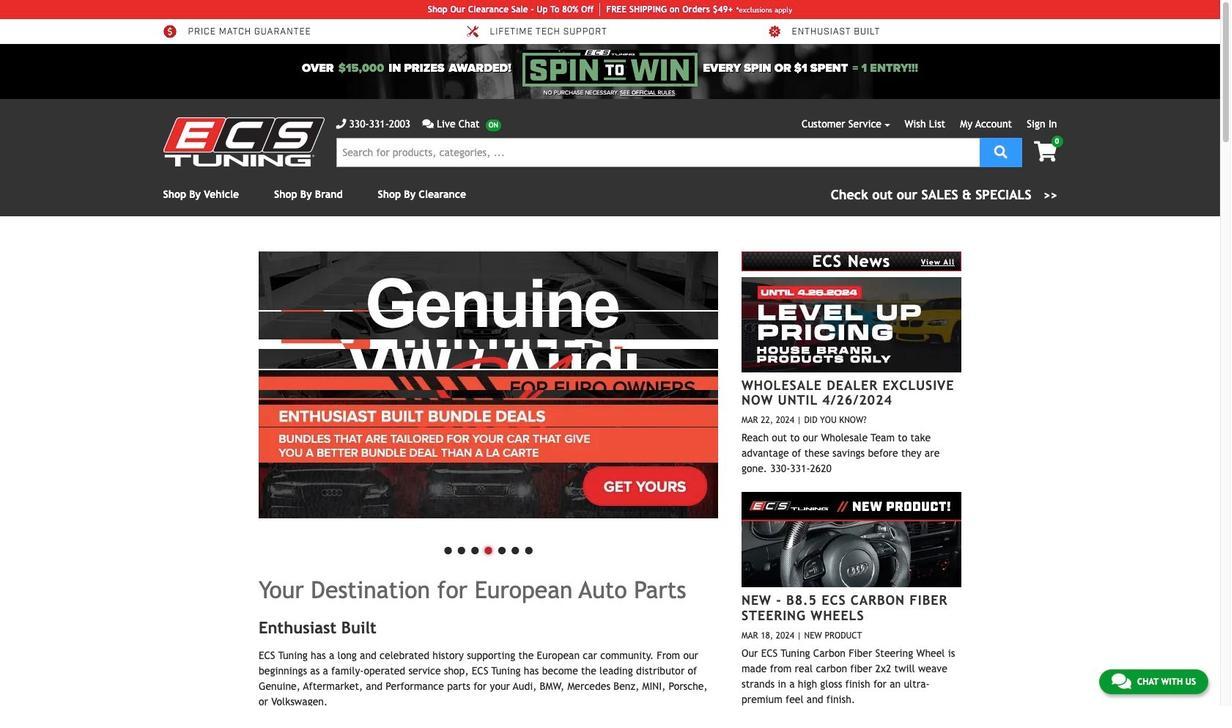 Task type: describe. For each thing, give the bounding box(es) containing it.
search image
[[995, 145, 1008, 158]]

ecs tuning image
[[163, 117, 324, 166]]

new - b8.5 ecs carbon fiber steering wheels image
[[742, 492, 962, 587]]

generic - ecs enthusiast bundles image
[[259, 251, 719, 518]]

0 horizontal spatial comments image
[[422, 119, 434, 129]]

shopping cart image
[[1035, 142, 1058, 162]]

phone image
[[336, 119, 346, 129]]

wholesale dealer exclusive now until 4/26/2024 image
[[742, 277, 962, 372]]

Search text field
[[336, 138, 980, 167]]



Task type: locate. For each thing, give the bounding box(es) containing it.
1 vertical spatial comments image
[[1112, 672, 1132, 690]]

0 vertical spatial comments image
[[422, 119, 434, 129]]

ecs tuning 'spin to win' contest logo image
[[523, 50, 698, 87]]

vag - genuine image
[[259, 251, 719, 518]]

1 horizontal spatial comments image
[[1112, 672, 1132, 690]]

comments image
[[422, 119, 434, 129], [1112, 672, 1132, 690]]



Task type: vqa. For each thing, say whether or not it's contained in the screenshot.
bottommost comments image
yes



